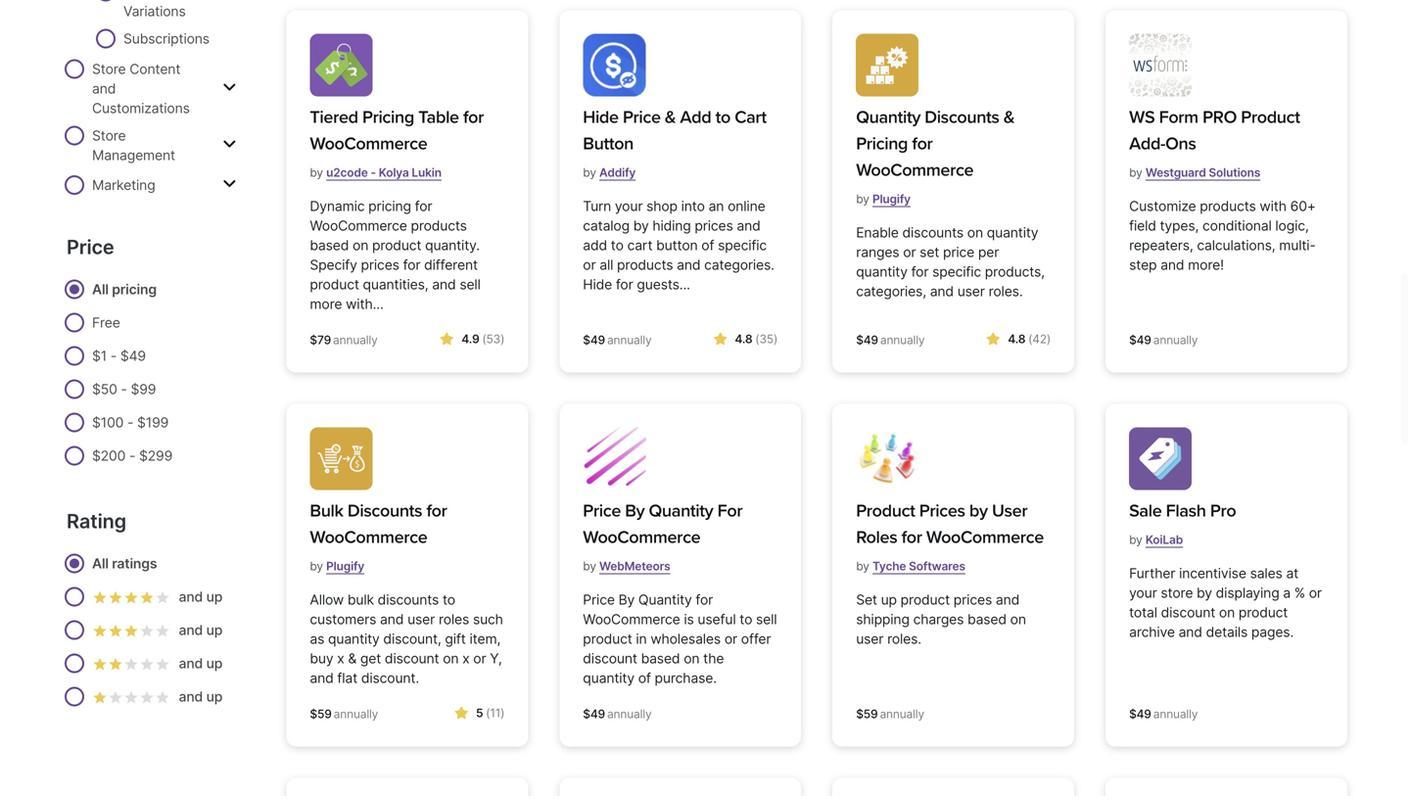 Task type: locate. For each thing, give the bounding box(es) containing it.
2 $59 from the left
[[857, 707, 878, 722]]

hide inside turn your shop into an online catalog by hiding prices and add to cart button of specific or all products and categories. hide for guests...
[[583, 276, 612, 293]]

to right add
[[611, 237, 624, 254]]

$49 annually for price by quantity for woocommerce
[[583, 707, 652, 722]]

by for ws form pro product add-ons
[[1130, 166, 1143, 180]]

customize products with 60+ field types, conditional logic, repeaters, calculations, multi- step and more!
[[1130, 198, 1317, 273]]

or inside further incentivise sales at your store by displaying a % or total discount on product archive and details pages.
[[1310, 585, 1323, 602]]

1 horizontal spatial discounts
[[925, 107, 1000, 128]]

hiding
[[653, 217, 691, 234]]

0 horizontal spatial specific
[[718, 237, 767, 254]]

- right $1
[[111, 348, 117, 364]]

0 vertical spatial all
[[92, 281, 109, 298]]

and
[[92, 80, 116, 97], [737, 217, 761, 234], [677, 257, 701, 273], [1161, 257, 1185, 273], [432, 276, 456, 293], [931, 283, 954, 300], [179, 589, 203, 606], [996, 592, 1020, 608], [380, 611, 404, 628], [179, 622, 203, 639], [1179, 624, 1203, 641], [179, 656, 203, 672], [310, 670, 334, 687], [179, 689, 203, 706]]

to up offer
[[740, 611, 753, 628]]

pricing for price
[[369, 198, 411, 215]]

for inside price by quantity for woocommerce is useful to sell product in wholesales or offer discount based on the quantity of purchase.
[[696, 592, 713, 608]]

specific up "categories."
[[718, 237, 767, 254]]

1 horizontal spatial prices
[[695, 217, 734, 234]]

discounts up discount,
[[378, 592, 439, 608]]

5 ( 11 )
[[476, 706, 505, 721]]

2 horizontal spatial based
[[968, 611, 1007, 628]]

2 horizontal spatial &
[[1004, 107, 1015, 128]]

to right add on the top
[[716, 107, 731, 128]]

0 vertical spatial sell
[[460, 276, 481, 293]]

price
[[944, 244, 975, 261]]

1 vertical spatial hide
[[583, 276, 612, 293]]

1 horizontal spatial $59
[[857, 707, 878, 722]]

0 vertical spatial quantity
[[857, 107, 921, 128]]

1 horizontal spatial by plugify
[[857, 192, 911, 206]]

0 vertical spatial show subcategories image
[[223, 137, 236, 152]]

based inside price by quantity for woocommerce is useful to sell product in wholesales or offer discount based on the quantity of purchase.
[[641, 651, 680, 667]]

0 vertical spatial discounts
[[925, 107, 1000, 128]]

x down gift on the bottom left of page
[[463, 651, 470, 667]]

for inside quantity discounts & pricing for woocommerce
[[913, 133, 933, 154]]

$50 - $99
[[92, 381, 156, 398]]

4.8 left the '42'
[[1008, 332, 1026, 346]]

$59 annually down "flat"
[[310, 707, 378, 722]]

by up webmeteors link
[[625, 501, 645, 522]]

further incentivise sales at your store by displaying a % or total discount on product archive and details pages.
[[1130, 565, 1323, 641]]

0 vertical spatial based
[[310, 237, 349, 254]]

by plugify up enable
[[857, 192, 911, 206]]

tyche softwares link
[[873, 552, 966, 581]]

offer
[[741, 631, 772, 648]]

roles. down shipping
[[888, 631, 922, 648]]

1 horizontal spatial sell
[[756, 611, 777, 628]]

2 horizontal spatial user
[[958, 283, 986, 300]]

0 horizontal spatial roles.
[[888, 631, 922, 648]]

&
[[665, 107, 676, 128], [1004, 107, 1015, 128], [348, 651, 357, 667]]

by inside further incentivise sales at your store by displaying a % or total discount on product archive and details pages.
[[1197, 585, 1213, 602]]

1 vertical spatial prices
[[361, 257, 400, 273]]

y,
[[490, 651, 502, 667]]

quantity down 'ranges'
[[857, 264, 908, 280]]

- for $299
[[129, 448, 135, 464]]

-
[[371, 166, 376, 180], [111, 348, 117, 364], [121, 381, 127, 398], [127, 414, 134, 431], [129, 448, 135, 464]]

field
[[1130, 217, 1157, 234]]

show subcategories image
[[223, 80, 236, 95]]

of down in on the bottom of page
[[639, 670, 651, 687]]

1 vertical spatial pricing
[[112, 281, 157, 298]]

store up management
[[92, 127, 126, 144]]

0 horizontal spatial prices
[[361, 257, 400, 273]]

price inside price by quantity for woocommerce is useful to sell product in wholesales or offer discount based on the quantity of purchase.
[[583, 592, 615, 608]]

of right button
[[702, 237, 715, 254]]

kolya
[[379, 166, 409, 180]]

2 vertical spatial based
[[641, 651, 680, 667]]

flat
[[337, 670, 358, 687]]

by left tyche
[[857, 559, 870, 574]]

0 vertical spatial plugify
[[873, 192, 911, 206]]

1 horizontal spatial specific
[[933, 264, 982, 280]]

prices down an
[[695, 217, 734, 234]]

hide down all
[[583, 276, 612, 293]]

your inside further incentivise sales at your store by displaying a % or total discount on product archive and details pages.
[[1130, 585, 1158, 602]]

of
[[702, 237, 715, 254], [639, 670, 651, 687]]

$59 annually down shipping
[[857, 707, 925, 722]]

0 horizontal spatial based
[[310, 237, 349, 254]]

woocommerce up enable
[[857, 160, 974, 181]]

( for tiered pricing table for woocommerce
[[482, 332, 487, 346]]

woocommerce inside "product prices by user roles for woocommerce"
[[927, 527, 1044, 548]]

0 horizontal spatial &
[[348, 651, 357, 667]]

by for bulk discounts for woocommerce
[[310, 559, 323, 574]]

on inside enable discounts on quantity ranges or set price per quantity for specific products, categories, and user roles.
[[968, 224, 984, 241]]

sale flash pro link
[[1130, 498, 1237, 525]]

0 horizontal spatial pricing
[[112, 281, 157, 298]]

quantity left purchase.
[[583, 670, 635, 687]]

annually down "flat"
[[334, 707, 378, 722]]

by up enable
[[857, 192, 870, 206]]

1 horizontal spatial products
[[617, 257, 674, 273]]

for
[[718, 501, 743, 522]]

0 horizontal spatial by plugify
[[310, 559, 365, 574]]

annually down more!
[[1154, 333, 1199, 347]]

0 horizontal spatial product
[[857, 501, 916, 522]]

) for quantity discounts & pricing for woocommerce
[[1047, 332, 1051, 346]]

sell up offer
[[756, 611, 777, 628]]

1 vertical spatial roles.
[[888, 631, 922, 648]]

1 vertical spatial quantity
[[649, 501, 714, 522]]

$49
[[583, 333, 605, 347], [857, 333, 879, 347], [1130, 333, 1152, 347], [120, 348, 146, 364], [583, 707, 605, 722], [1130, 707, 1152, 722]]

annually right '$79'
[[333, 333, 378, 347]]

price up all pricing
[[67, 235, 114, 259]]

2 horizontal spatial products
[[1201, 198, 1257, 215]]

4.8 for hide price & add to cart button
[[735, 332, 753, 346]]

all
[[92, 281, 109, 298], [92, 556, 109, 572]]

- left $299
[[129, 448, 135, 464]]

by addify
[[583, 166, 636, 180]]

4.8
[[735, 332, 753, 346], [1008, 332, 1026, 346]]

for inside enable discounts on quantity ranges or set price per quantity for specific products, categories, and user roles.
[[912, 264, 929, 280]]

4.8 left 35
[[735, 332, 753, 346]]

0 horizontal spatial discount
[[385, 651, 439, 667]]

2 vertical spatial prices
[[954, 592, 993, 608]]

user inside set up product prices and shipping charges based on user roles.
[[857, 631, 884, 648]]

roles. inside set up product prices and shipping charges based on user roles.
[[888, 631, 922, 648]]

enable discounts on quantity ranges or set price per quantity for specific products, categories, and user roles.
[[857, 224, 1045, 300]]

by plugify
[[857, 192, 911, 206], [310, 559, 365, 574]]

plugify up enable
[[873, 192, 911, 206]]

by for product prices by user roles for woocommerce
[[857, 559, 870, 574]]

to up roles
[[443, 592, 456, 608]]

1 horizontal spatial plugify link
[[873, 184, 911, 214]]

on down gift on the bottom left of page
[[443, 651, 459, 667]]

roles. down products,
[[989, 283, 1023, 300]]

annually
[[333, 333, 378, 347], [607, 333, 652, 347], [881, 333, 925, 347], [1154, 333, 1199, 347], [334, 707, 378, 722], [607, 707, 652, 722], [880, 707, 925, 722], [1154, 707, 1199, 722]]

1 vertical spatial all
[[92, 556, 109, 572]]

store for store management
[[92, 127, 126, 144]]

shipping
[[857, 611, 910, 628]]

by left addify link
[[583, 166, 597, 180]]

11
[[490, 706, 501, 721]]

0 vertical spatial your
[[615, 198, 643, 215]]

0 vertical spatial store
[[92, 61, 126, 77]]

0 horizontal spatial 4.8
[[735, 332, 753, 346]]

up inside set up product prices and shipping charges based on user roles.
[[881, 592, 897, 608]]

for inside tiered pricing table for woocommerce
[[463, 107, 484, 128]]

2 hide from the top
[[583, 276, 612, 293]]

further
[[1130, 565, 1176, 582]]

( for hide price & add to cart button
[[756, 332, 760, 346]]

annually down categories,
[[881, 333, 925, 347]]

by left u2code
[[310, 166, 323, 180]]

woocommerce up webmeteors link
[[583, 527, 701, 548]]

in
[[636, 631, 647, 648]]

0 horizontal spatial discounts
[[348, 501, 422, 522]]

specific
[[718, 237, 767, 254], [933, 264, 982, 280]]

discounts up set
[[903, 224, 964, 241]]

and inside set up product prices and shipping charges based on user roles.
[[996, 592, 1020, 608]]

discount,
[[384, 631, 442, 648]]

discounts for bulk
[[348, 501, 422, 522]]

2 x from the left
[[463, 651, 470, 667]]

4.8 ( 35 )
[[735, 332, 778, 346]]

woocommerce down dynamic
[[310, 217, 407, 234]]

sell
[[460, 276, 481, 293], [756, 611, 777, 628]]

based down in on the bottom of page
[[641, 651, 680, 667]]

specific down the price
[[933, 264, 982, 280]]

discount down in on the bottom of page
[[583, 651, 638, 667]]

1 horizontal spatial your
[[1130, 585, 1158, 602]]

0 vertical spatial plugify link
[[873, 184, 911, 214]]

quantity discounts & pricing for woocommerce link
[[857, 104, 1051, 184]]

store inside store management
[[92, 127, 126, 144]]

by down incentivise
[[1197, 585, 1213, 602]]

0 vertical spatial prices
[[695, 217, 734, 234]]

your up total
[[1130, 585, 1158, 602]]

1 vertical spatial plugify
[[326, 559, 365, 574]]

0 vertical spatial products
[[1201, 198, 1257, 215]]

1 vertical spatial user
[[408, 611, 435, 628]]

types,
[[1161, 217, 1200, 234]]

price inside price by quantity for woocommerce
[[583, 501, 621, 522]]

by left user
[[970, 501, 988, 522]]

1 horizontal spatial &
[[665, 107, 676, 128]]

products inside turn your shop into an online catalog by hiding prices and add to cart button of specific or all products and categories. hide for guests...
[[617, 257, 674, 273]]

by
[[310, 166, 323, 180], [583, 166, 597, 180], [1130, 166, 1143, 180], [857, 192, 870, 206], [634, 217, 649, 234], [970, 501, 988, 522], [1130, 533, 1143, 547], [310, 559, 323, 574], [583, 559, 597, 574], [857, 559, 870, 574], [1197, 585, 1213, 602]]

1 horizontal spatial x
[[463, 651, 470, 667]]

on up specify
[[353, 237, 369, 254]]

1 vertical spatial your
[[1130, 585, 1158, 602]]

based inside dynamic pricing for woocommerce products based on product quantity. specify prices for different product quantities, and sell more with...
[[310, 237, 349, 254]]

discount down discount,
[[385, 651, 439, 667]]

prices up charges on the bottom right
[[954, 592, 993, 608]]

0 horizontal spatial $59
[[310, 707, 332, 722]]

60+
[[1291, 198, 1317, 215]]

2 vertical spatial quantity
[[639, 592, 692, 608]]

price up button
[[623, 107, 661, 128]]

( for quantity discounts & pricing for woocommerce
[[1029, 332, 1033, 346]]

0 horizontal spatial user
[[408, 611, 435, 628]]

0 vertical spatial by plugify
[[857, 192, 911, 206]]

1 vertical spatial store
[[92, 127, 126, 144]]

by up cart
[[634, 217, 649, 234]]

by inside price by quantity for woocommerce is useful to sell product in wholesales or offer discount based on the quantity of purchase.
[[619, 592, 635, 608]]

0 vertical spatial pricing
[[363, 107, 414, 128]]

by for price by quantity for woocommerce is useful to sell product in wholesales or offer discount based on the quantity of purchase.
[[619, 592, 635, 608]]

by tyche softwares
[[857, 559, 966, 574]]

pricing for store content and customizations
[[112, 281, 157, 298]]

1 horizontal spatial pricing
[[857, 133, 908, 154]]

1 4.8 from the left
[[735, 332, 753, 346]]

product inside ws form pro product add-ons
[[1242, 107, 1301, 128]]

1 horizontal spatial of
[[702, 237, 715, 254]]

by u2code - kolya lukin
[[310, 166, 442, 180]]

by
[[625, 501, 645, 522], [619, 592, 635, 608]]

1 all from the top
[[92, 281, 109, 298]]

1 hide from the top
[[583, 107, 619, 128]]

products inside dynamic pricing for woocommerce products based on product quantity. specify prices for different product quantities, and sell more with...
[[411, 217, 467, 234]]

such
[[473, 611, 503, 628]]

sell down the different
[[460, 276, 481, 293]]

and up
[[175, 589, 223, 606], [175, 622, 223, 639], [175, 656, 223, 672], [175, 689, 223, 706]]

$59
[[310, 707, 332, 722], [857, 707, 878, 722]]

user down the price
[[958, 283, 986, 300]]

2 store from the top
[[92, 127, 126, 144]]

by plugify for quantity discounts & pricing for woocommerce
[[857, 192, 911, 206]]

set up product prices and shipping charges based on user roles.
[[857, 592, 1027, 648]]

0 vertical spatial product
[[1242, 107, 1301, 128]]

store left content
[[92, 61, 126, 77]]

1 vertical spatial show subcategories image
[[223, 176, 236, 192]]

& inside hide price & add to cart button
[[665, 107, 676, 128]]

show subcategories image for marketing
[[223, 176, 236, 192]]

0 vertical spatial roles.
[[989, 283, 1023, 300]]

1 vertical spatial discounts
[[348, 501, 422, 522]]

all for price
[[92, 281, 109, 298]]

webmeteors link
[[600, 552, 671, 581]]

quantity inside price by quantity for woocommerce
[[649, 501, 714, 522]]

plugify
[[873, 192, 911, 206], [326, 559, 365, 574]]

$299
[[139, 448, 173, 464]]

$59 down shipping
[[857, 707, 878, 722]]

up
[[206, 589, 223, 606], [881, 592, 897, 608], [206, 622, 223, 639], [206, 656, 223, 672], [206, 689, 223, 706]]

show subcategories image
[[223, 137, 236, 152], [223, 176, 236, 192]]

2 horizontal spatial prices
[[954, 592, 993, 608]]

store inside store content and customizations
[[92, 61, 126, 77]]

by inside turn your shop into an online catalog by hiding prices and add to cart button of specific or all products and categories. hide for guests...
[[634, 217, 649, 234]]

product up roles
[[857, 501, 916, 522]]

price up by webmeteors
[[583, 501, 621, 522]]

0 horizontal spatial plugify
[[326, 559, 365, 574]]

discount
[[1162, 604, 1216, 621], [385, 651, 439, 667], [583, 651, 638, 667]]

product left in on the bottom of page
[[583, 631, 633, 648]]

user down shipping
[[857, 631, 884, 648]]

- right $50
[[121, 381, 127, 398]]

0 horizontal spatial sell
[[460, 276, 481, 293]]

tiered pricing table for woocommerce
[[310, 107, 484, 154]]

1 horizontal spatial discount
[[583, 651, 638, 667]]

form
[[1160, 107, 1199, 128]]

on inside set up product prices and shipping charges based on user roles.
[[1011, 611, 1027, 628]]

pricing inside dynamic pricing for woocommerce products based on product quantity. specify prices for different product quantities, and sell more with...
[[369, 198, 411, 215]]

user up discount,
[[408, 611, 435, 628]]

4.9 ( 53 )
[[462, 332, 505, 346]]

0 vertical spatial hide
[[583, 107, 619, 128]]

of inside turn your shop into an online catalog by hiding prices and add to cart button of specific or all products and categories. hide for guests...
[[702, 237, 715, 254]]

product up pages.
[[1239, 604, 1289, 621]]

by inside "product prices by user roles for woocommerce"
[[970, 501, 988, 522]]

1 horizontal spatial discounts
[[903, 224, 964, 241]]

free
[[92, 314, 120, 331]]

1 vertical spatial discounts
[[378, 592, 439, 608]]

0 horizontal spatial plugify link
[[326, 552, 365, 581]]

2 show subcategories image from the top
[[223, 176, 236, 192]]

1 horizontal spatial based
[[641, 651, 680, 667]]

on up purchase.
[[684, 651, 700, 667]]

annually down in on the bottom of page
[[607, 707, 652, 722]]

2 vertical spatial user
[[857, 631, 884, 648]]

your
[[615, 198, 643, 215], [1130, 585, 1158, 602]]

all up free
[[92, 281, 109, 298]]

or
[[904, 244, 917, 261], [583, 257, 596, 273], [1310, 585, 1323, 602], [725, 631, 738, 648], [474, 651, 486, 667]]

(
[[482, 332, 487, 346], [756, 332, 760, 346], [1029, 332, 1033, 346], [486, 706, 490, 721]]

) for bulk discounts for woocommerce
[[501, 706, 505, 721]]

2 all from the top
[[92, 556, 109, 572]]

plugify for quantity discounts & pricing for woocommerce
[[873, 192, 911, 206]]

on up details
[[1220, 604, 1236, 621]]

u2code
[[326, 166, 368, 180]]

price by quantity for woocommerce
[[583, 501, 743, 548]]

discount inside the allow bulk discounts to customers and user roles such as quantity discount, gift item, buy x & get discount on x or y, and flat discount.
[[385, 651, 439, 667]]

on inside further incentivise sales at your store by displaying a % or total discount on product archive and details pages.
[[1220, 604, 1236, 621]]

product inside further incentivise sales at your store by displaying a % or total discount on product archive and details pages.
[[1239, 604, 1289, 621]]

annually down archive
[[1154, 707, 1199, 722]]

by down by webmeteors
[[619, 592, 635, 608]]

0 vertical spatial user
[[958, 283, 986, 300]]

by for quantity discounts & pricing for woocommerce
[[857, 192, 870, 206]]

0 vertical spatial specific
[[718, 237, 767, 254]]

1 x from the left
[[337, 651, 345, 667]]

42
[[1033, 332, 1047, 346]]

on inside dynamic pricing for woocommerce products based on product quantity. specify prices for different product quantities, and sell more with...
[[353, 237, 369, 254]]

by inside price by quantity for woocommerce
[[625, 501, 645, 522]]

products up "quantity."
[[411, 217, 467, 234]]

35
[[760, 332, 774, 346]]

0 horizontal spatial discounts
[[378, 592, 439, 608]]

quantity inside quantity discounts & pricing for woocommerce
[[857, 107, 921, 128]]

1 vertical spatial plugify link
[[326, 552, 365, 581]]

1 horizontal spatial roles.
[[989, 283, 1023, 300]]

marketing
[[92, 177, 155, 193]]

woocommerce down user
[[927, 527, 1044, 548]]

based right charges on the bottom right
[[968, 611, 1007, 628]]

0 horizontal spatial pricing
[[363, 107, 414, 128]]

quantity inside price by quantity for woocommerce is useful to sell product in wholesales or offer discount based on the quantity of purchase.
[[583, 670, 635, 687]]

1 vertical spatial of
[[639, 670, 651, 687]]

sell inside price by quantity for woocommerce is useful to sell product in wholesales or offer discount based on the quantity of purchase.
[[756, 611, 777, 628]]

and inside dynamic pricing for woocommerce products based on product quantity. specify prices for different product quantities, and sell more with...
[[432, 276, 456, 293]]

annually down guests...
[[607, 333, 652, 347]]

lukin
[[412, 166, 442, 180]]

more!
[[1189, 257, 1225, 273]]

by for price by quantity for woocommerce
[[583, 559, 597, 574]]

on inside the allow bulk discounts to customers and user roles such as quantity discount, gift item, buy x & get discount on x or y, and flat discount.
[[443, 651, 459, 667]]

x right the buy
[[337, 651, 345, 667]]

$100
[[92, 414, 124, 431]]

1 horizontal spatial pricing
[[369, 198, 411, 215]]

1 horizontal spatial $59 annually
[[857, 707, 925, 722]]

1 store from the top
[[92, 61, 126, 77]]

1 vertical spatial by
[[619, 592, 635, 608]]

plugify link up enable
[[873, 184, 911, 214]]

2 horizontal spatial discount
[[1162, 604, 1216, 621]]

price down by webmeteors
[[583, 592, 615, 608]]

by up allow
[[310, 559, 323, 574]]

( right 4.9
[[482, 332, 487, 346]]

$1 - $49
[[92, 348, 146, 364]]

or left set
[[904, 244, 917, 261]]

all pricing
[[92, 281, 157, 298]]

0 vertical spatial pricing
[[369, 198, 411, 215]]

woocommerce down bulk
[[310, 527, 428, 548]]

2 vertical spatial products
[[617, 257, 674, 273]]

product right the pro
[[1242, 107, 1301, 128]]

quantity up per
[[987, 224, 1039, 241]]

get
[[360, 651, 381, 667]]

westguard
[[1146, 166, 1207, 180]]

1 vertical spatial sell
[[756, 611, 777, 628]]

1 vertical spatial specific
[[933, 264, 982, 280]]

to inside hide price & add to cart button
[[716, 107, 731, 128]]

store content and customizations
[[92, 61, 190, 117]]

0 vertical spatial discounts
[[903, 224, 964, 241]]

0 horizontal spatial your
[[615, 198, 643, 215]]

pages.
[[1252, 624, 1294, 641]]

bulk discounts for woocommerce link
[[310, 498, 505, 551]]

1 show subcategories image from the top
[[223, 137, 236, 152]]

plugify link up bulk
[[326, 552, 365, 581]]

quantity inside price by quantity for woocommerce is useful to sell product in wholesales or offer discount based on the quantity of purchase.
[[639, 592, 692, 608]]

your inside turn your shop into an online catalog by hiding prices and add to cart button of specific or all products and categories. hide for guests...
[[615, 198, 643, 215]]

1 vertical spatial product
[[857, 501, 916, 522]]

pricing
[[363, 107, 414, 128], [857, 133, 908, 154]]

prices inside set up product prices and shipping charges based on user roles.
[[954, 592, 993, 608]]

price inside hide price & add to cart button
[[623, 107, 661, 128]]

discounts inside quantity discounts & pricing for woocommerce
[[925, 107, 1000, 128]]

pro
[[1211, 501, 1237, 522]]

1 vertical spatial products
[[411, 217, 467, 234]]

to inside turn your shop into an online catalog by hiding prices and add to cart button of specific or all products and categories. hide for guests...
[[611, 237, 624, 254]]

by for sale flash pro
[[1130, 533, 1143, 547]]

pricing inside quantity discounts & pricing for woocommerce
[[857, 133, 908, 154]]

by down the 'add-'
[[1130, 166, 1143, 180]]

pricing up enable
[[857, 133, 908, 154]]

your up catalog
[[615, 198, 643, 215]]

plugify link
[[873, 184, 911, 214], [326, 552, 365, 581]]

1 horizontal spatial plugify
[[873, 192, 911, 206]]

( down products,
[[1029, 332, 1033, 346]]

0 horizontal spatial of
[[639, 670, 651, 687]]

& inside quantity discounts & pricing for woocommerce
[[1004, 107, 1015, 128]]

prices inside turn your shop into an online catalog by hiding prices and add to cart button of specific or all products and categories. hide for guests...
[[695, 217, 734, 234]]

0 vertical spatial by
[[625, 501, 645, 522]]

or right %
[[1310, 585, 1323, 602]]

hide price & add to cart button
[[583, 107, 767, 154]]

4 and up from the top
[[175, 689, 223, 706]]

by plugify for bulk discounts for woocommerce
[[310, 559, 365, 574]]

2 4.8 from the left
[[1008, 332, 1026, 346]]

plugify up bulk
[[326, 559, 365, 574]]

1 vertical spatial based
[[968, 611, 1007, 628]]

0 horizontal spatial products
[[411, 217, 467, 234]]

and inside store content and customizations
[[92, 80, 116, 97]]

by left koilab
[[1130, 533, 1143, 547]]

$49 annually down archive
[[1130, 707, 1199, 722]]

on
[[968, 224, 984, 241], [353, 237, 369, 254], [1220, 604, 1236, 621], [1011, 611, 1027, 628], [443, 651, 459, 667], [684, 651, 700, 667]]

0 horizontal spatial x
[[337, 651, 345, 667]]

product up charges on the bottom right
[[901, 592, 950, 608]]

roles
[[857, 527, 898, 548]]

0 vertical spatial of
[[702, 237, 715, 254]]

or left all
[[583, 257, 596, 273]]

1 vertical spatial by plugify
[[310, 559, 365, 574]]

for inside bulk discounts for woocommerce
[[427, 501, 447, 522]]

4.8 ( 42 )
[[1008, 332, 1051, 346]]

prices up quantities,
[[361, 257, 400, 273]]

1 horizontal spatial product
[[1242, 107, 1301, 128]]

bulk discounts for woocommerce
[[310, 501, 447, 548]]

1 vertical spatial pricing
[[857, 133, 908, 154]]

discounts inside bulk discounts for woocommerce
[[348, 501, 422, 522]]

2 and up from the top
[[175, 622, 223, 639]]

by plugify up allow
[[310, 559, 365, 574]]

hide up button
[[583, 107, 619, 128]]

pricing left table
[[363, 107, 414, 128]]

discounts inside enable discounts on quantity ranges or set price per quantity for specific products, categories, and user roles.
[[903, 224, 964, 241]]



Task type: vqa. For each thing, say whether or not it's contained in the screenshot.
24/7 priority support
no



Task type: describe. For each thing, give the bounding box(es) containing it.
to inside price by quantity for woocommerce is useful to sell product in wholesales or offer discount based on the quantity of purchase.
[[740, 611, 753, 628]]

plugify link for quantity discounts & pricing for woocommerce
[[873, 184, 911, 214]]

for inside "product prices by user roles for woocommerce"
[[902, 527, 923, 548]]

1 and up from the top
[[175, 589, 223, 606]]

- for $99
[[121, 381, 127, 398]]

guests...
[[637, 276, 691, 293]]

cart
[[628, 237, 653, 254]]

5
[[476, 706, 483, 721]]

discounts inside the allow bulk discounts to customers and user roles such as quantity discount, gift item, buy x & get discount on x or y, and flat discount.
[[378, 592, 439, 608]]

by westguard solutions
[[1130, 166, 1261, 180]]

webmeteors
[[600, 559, 671, 574]]

$49 annually for ws form pro product add-ons
[[1130, 333, 1199, 347]]

allow
[[310, 592, 344, 608]]

quantity.
[[425, 237, 480, 254]]

into
[[682, 198, 705, 215]]

$49 annually for sale flash pro
[[1130, 707, 1199, 722]]

plugify link for bulk discounts for woocommerce
[[326, 552, 365, 581]]

user inside the allow bulk discounts to customers and user roles such as quantity discount, gift item, buy x & get discount on x or y, and flat discount.
[[408, 611, 435, 628]]

on inside price by quantity for woocommerce is useful to sell product in wholesales or offer discount based on the quantity of purchase.
[[684, 651, 700, 667]]

gift
[[445, 631, 466, 648]]

price by quantity for woocommerce is useful to sell product in wholesales or offer discount based on the quantity of purchase.
[[583, 592, 777, 687]]

discounts for quantity
[[925, 107, 1000, 128]]

item,
[[470, 631, 501, 648]]

user
[[992, 501, 1028, 522]]

pricing inside tiered pricing table for woocommerce
[[363, 107, 414, 128]]

1 $59 from the left
[[310, 707, 332, 722]]

plugify for bulk discounts for woocommerce
[[326, 559, 365, 574]]

subscriptions
[[123, 30, 210, 47]]

ranges
[[857, 244, 900, 261]]

quantity for for
[[639, 592, 692, 608]]

multi-
[[1280, 237, 1317, 254]]

show subcategories image for store management
[[223, 137, 236, 152]]

roles. inside enable discounts on quantity ranges or set price per quantity for specific products, categories, and user roles.
[[989, 283, 1023, 300]]

annually down shipping
[[880, 707, 925, 722]]

based inside set up product prices and shipping charges based on user roles.
[[968, 611, 1007, 628]]

buy
[[310, 651, 334, 667]]

& inside the allow bulk discounts to customers and user roles such as quantity discount, gift item, buy x & get discount on x or y, and flat discount.
[[348, 651, 357, 667]]

1 $59 annually from the left
[[310, 707, 378, 722]]

or inside turn your shop into an online catalog by hiding prices and add to cart button of specific or all products and categories. hide for guests...
[[583, 257, 596, 273]]

or inside price by quantity for woocommerce is useful to sell product in wholesales or offer discount based on the quantity of purchase.
[[725, 631, 738, 648]]

the
[[704, 651, 724, 667]]

and inside customize products with 60+ field types, conditional logic, repeaters, calculations, multi- step and more!
[[1161, 257, 1185, 273]]

$200 - $299
[[92, 448, 173, 464]]

sales
[[1251, 565, 1283, 582]]

for inside turn your shop into an online catalog by hiding prices and add to cart button of specific or all products and categories. hide for guests...
[[616, 276, 634, 293]]

tiered pricing table for woocommerce link
[[310, 104, 505, 157]]

$49 annually down categories,
[[857, 333, 925, 347]]

sell inside dynamic pricing for woocommerce products based on product quantity. specify prices for different product quantities, and sell more with...
[[460, 276, 481, 293]]

tiered
[[310, 107, 358, 128]]

discount inside further incentivise sales at your store by displaying a % or total discount on product archive and details pages.
[[1162, 604, 1216, 621]]

is
[[684, 611, 694, 628]]

add
[[583, 237, 608, 254]]

management
[[92, 147, 175, 164]]

turn
[[583, 198, 611, 215]]

$50
[[92, 381, 117, 398]]

product prices by user roles for woocommerce link
[[857, 498, 1051, 551]]

bulk
[[310, 501, 344, 522]]

price for price by quantity for woocommerce is useful to sell product in wholesales or offer discount based on the quantity of purchase.
[[583, 592, 615, 608]]

customers
[[310, 611, 377, 628]]

purchase.
[[655, 670, 717, 687]]

product inside price by quantity for woocommerce is useful to sell product in wholesales or offer discount based on the quantity of purchase.
[[583, 631, 633, 648]]

add
[[680, 107, 712, 128]]

to inside the allow bulk discounts to customers and user roles such as quantity discount, gift item, buy x & get discount on x or y, and flat discount.
[[443, 592, 456, 608]]

ws
[[1130, 107, 1155, 128]]

store
[[1161, 585, 1194, 602]]

or inside the allow bulk discounts to customers and user roles such as quantity discount, gift item, buy x & get discount on x or y, and flat discount.
[[474, 651, 486, 667]]

koilab
[[1146, 533, 1184, 547]]

by for hide price & add to cart button
[[583, 166, 597, 180]]

- left the kolya
[[371, 166, 376, 180]]

hide price & add to cart button link
[[583, 104, 778, 157]]

price for price
[[67, 235, 114, 259]]

woocommerce inside quantity discounts & pricing for woocommerce
[[857, 160, 974, 181]]

product inside set up product prices and shipping charges based on user roles.
[[901, 592, 950, 608]]

woocommerce inside dynamic pricing for woocommerce products based on product quantity. specify prices for different product quantities, and sell more with...
[[310, 217, 407, 234]]

products,
[[985, 264, 1045, 280]]

an
[[709, 198, 724, 215]]

%
[[1295, 585, 1306, 602]]

specific inside turn your shop into an online catalog by hiding prices and add to cart button of specific or all products and categories. hide for guests...
[[718, 237, 767, 254]]

ws form pro product add-ons
[[1130, 107, 1301, 154]]

and inside enable discounts on quantity ranges or set price per quantity for specific products, categories, and user roles.
[[931, 283, 954, 300]]

quantity inside the allow bulk discounts to customers and user roles such as quantity discount, gift item, buy x & get discount on x or y, and flat discount.
[[328, 631, 380, 648]]

addify
[[600, 166, 636, 180]]

- for $49
[[111, 348, 117, 364]]

logic,
[[1276, 217, 1310, 234]]

bulk
[[348, 592, 374, 608]]

all for rating
[[92, 556, 109, 572]]

calculations,
[[1198, 237, 1276, 254]]

discount inside price by quantity for woocommerce is useful to sell product in wholesales or offer discount based on the quantity of purchase.
[[583, 651, 638, 667]]

) for hide price & add to cart button
[[774, 332, 778, 346]]

woocommerce inside price by quantity for woocommerce
[[583, 527, 701, 548]]

by koilab
[[1130, 533, 1184, 547]]

as
[[310, 631, 325, 648]]

cart
[[735, 107, 767, 128]]

product up quantities,
[[372, 237, 422, 254]]

price for price by quantity for woocommerce
[[583, 501, 621, 522]]

$49 annually down guests...
[[583, 333, 652, 347]]

3 and up from the top
[[175, 656, 223, 672]]

53
[[487, 332, 501, 346]]

4.8 for quantity discounts & pricing for woocommerce
[[1008, 332, 1026, 346]]

wholesales
[[651, 631, 721, 648]]

hide inside hide price & add to cart button
[[583, 107, 619, 128]]

turn your shop into an online catalog by hiding prices and add to cart button of specific or all products and categories. hide for guests...
[[583, 198, 775, 293]]

specific inside enable discounts on quantity ranges or set price per quantity for specific products, categories, and user roles.
[[933, 264, 982, 280]]

categories.
[[705, 257, 775, 273]]

product inside "product prices by user roles for woocommerce"
[[857, 501, 916, 522]]

quantities,
[[363, 276, 429, 293]]

total
[[1130, 604, 1158, 621]]

sale flash pro
[[1130, 501, 1237, 522]]

by for tiered pricing table for woocommerce
[[310, 166, 323, 180]]

woocommerce inside price by quantity for woocommerce is useful to sell product in wholesales or offer discount based on the quantity of purchase.
[[583, 611, 681, 628]]

by webmeteors
[[583, 559, 671, 574]]

$200
[[92, 448, 126, 464]]

softwares
[[909, 559, 966, 574]]

prices inside dynamic pricing for woocommerce products based on product quantity. specify prices for different product quantities, and sell more with...
[[361, 257, 400, 273]]

different
[[424, 257, 478, 273]]

or inside enable discounts on quantity ranges or set price per quantity for specific products, categories, and user roles.
[[904, 244, 917, 261]]

$99
[[131, 381, 156, 398]]

quantity for for
[[649, 501, 714, 522]]

enable
[[857, 224, 899, 241]]

2 $59 annually from the left
[[857, 707, 925, 722]]

with
[[1260, 198, 1287, 215]]

tyche
[[873, 559, 907, 574]]

ws form pro product add-ons link
[[1130, 104, 1325, 157]]

by for price by quantity for woocommerce
[[625, 501, 645, 522]]

and inside further incentivise sales at your store by displaying a % or total discount on product archive and details pages.
[[1179, 624, 1203, 641]]

user inside enable discounts on quantity ranges or set price per quantity for specific products, categories, and user roles.
[[958, 283, 986, 300]]

a
[[1284, 585, 1291, 602]]

more
[[310, 296, 342, 313]]

prices
[[920, 501, 966, 522]]

( for bulk discounts for woocommerce
[[486, 706, 490, 721]]

& for discounts
[[1004, 107, 1015, 128]]

with...
[[346, 296, 384, 313]]

set
[[920, 244, 940, 261]]

woocommerce inside tiered pricing table for woocommerce
[[310, 133, 428, 154]]

details
[[1207, 624, 1248, 641]]

price by quantity for woocommerce link
[[583, 498, 778, 551]]

rating
[[67, 509, 126, 533]]

flash
[[1167, 501, 1207, 522]]

woocommerce inside bulk discounts for woocommerce
[[310, 527, 428, 548]]

customizations
[[92, 100, 190, 117]]

- for $199
[[127, 414, 134, 431]]

customize
[[1130, 198, 1197, 215]]

) for tiered pricing table for woocommerce
[[501, 332, 505, 346]]

koilab link
[[1146, 525, 1184, 555]]

useful
[[698, 611, 736, 628]]

of inside price by quantity for woocommerce is useful to sell product in wholesales or offer discount based on the quantity of purchase.
[[639, 670, 651, 687]]

store for store content and customizations
[[92, 61, 126, 77]]

& for price
[[665, 107, 676, 128]]

repeaters,
[[1130, 237, 1194, 254]]

catalog
[[583, 217, 630, 234]]

archive
[[1130, 624, 1176, 641]]

products inside customize products with 60+ field types, conditional logic, repeaters, calculations, multi- step and more!
[[1201, 198, 1257, 215]]

product down specify
[[310, 276, 359, 293]]



